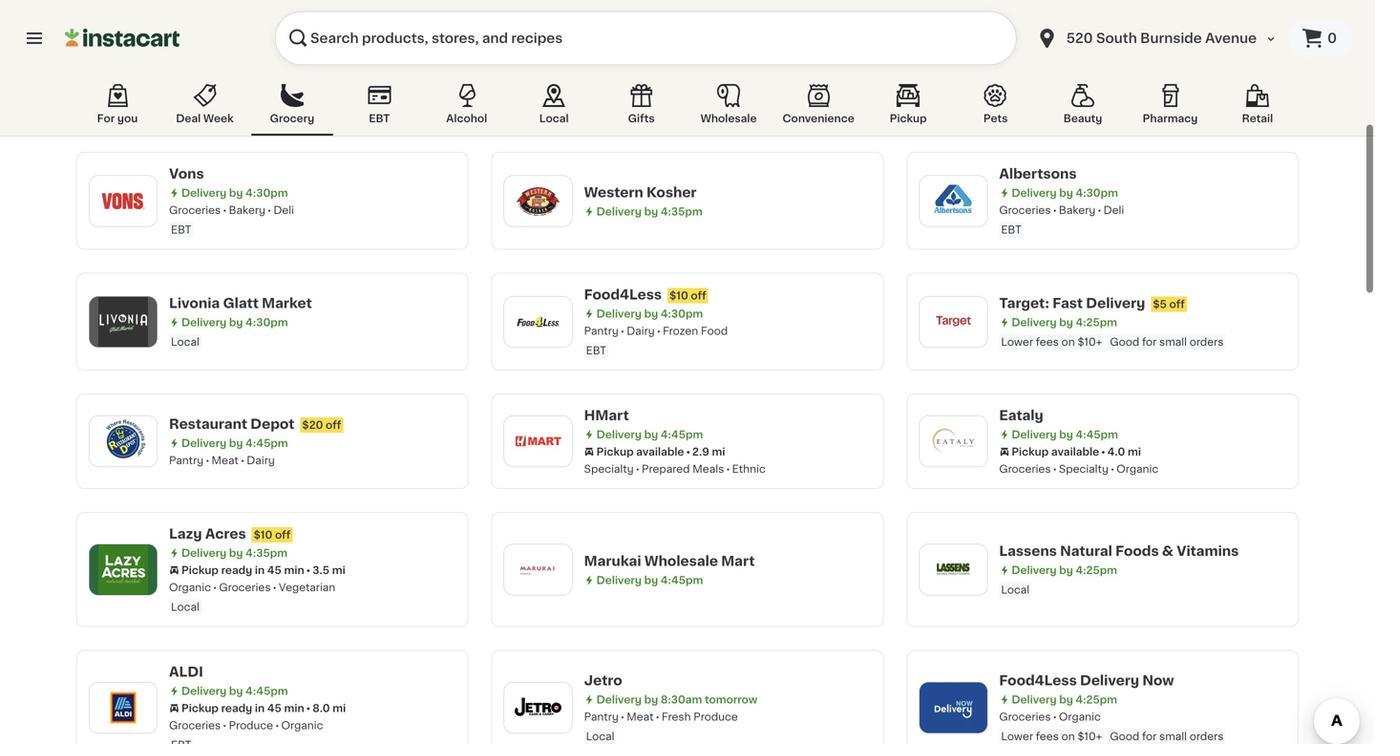 Task type: describe. For each thing, give the bounding box(es) containing it.
aldi logo image
[[98, 683, 148, 733]]

western kosher
[[584, 186, 697, 199]]

by for jetro logo
[[645, 695, 658, 705]]

marukai
[[584, 554, 642, 568]]

sprouts express delivery by 4:25pm organic lower fees on $10+ good for small orders
[[169, 46, 394, 114]]

foods
[[1116, 545, 1160, 558]]

1 vertical spatial good
[[1111, 337, 1140, 347]]

1 vertical spatial small
[[1160, 337, 1188, 347]]

for you button
[[76, 80, 159, 136]]

gifts
[[628, 113, 655, 124]]

by for hmart logo
[[645, 429, 658, 440]]

western
[[584, 186, 644, 199]]

0 horizontal spatial prepared
[[642, 464, 690, 474]]

delivery by 4:25pm for food4less
[[1012, 695, 1118, 705]]

in for groceries
[[255, 565, 265, 576]]

burnside
[[1141, 32, 1203, 45]]

hmart logo image
[[514, 417, 563, 466]]

0 button
[[1290, 19, 1353, 57]]

4.0
[[1108, 447, 1126, 457]]

1 vertical spatial $10+
[[1078, 337, 1103, 347]]

delivery by 4:45pm up pantry meat dairy
[[182, 438, 288, 449]]

local button
[[513, 80, 595, 136]]

by for target: fast delivery logo
[[1060, 317, 1074, 328]]

vegetarian
[[279, 582, 336, 593]]

pickup ready in 45 min for 4:35pm
[[182, 565, 304, 576]]

groceries down the "vons" at the left of the page
[[169, 205, 221, 215]]

available for hmart
[[637, 447, 685, 457]]

delivery for target: fast delivery logo
[[1012, 317, 1057, 328]]

eataly
[[1000, 409, 1044, 422]]

1 vertical spatial wholesale
[[645, 554, 718, 568]]

local inside organic groceries vegetarian local
[[171, 602, 200, 612]]

lower fees on $10+ good for small orders
[[1002, 337, 1224, 347]]

4:25pm inside sprouts express delivery by 4:25pm organic lower fees on $10+ good for small orders
[[246, 67, 287, 77]]

pantry meat dairy
[[169, 455, 275, 466]]

delivery for lassens natural foods & vitamins logo
[[1012, 565, 1057, 576]]

south
[[1097, 32, 1138, 45]]

livonia glatt market logo image
[[98, 297, 148, 347]]

hmart
[[584, 409, 629, 422]]

8.0
[[313, 703, 330, 714]]

by down search field
[[645, 67, 658, 77]]

retail
[[1243, 113, 1274, 124]]

sprouts
[[169, 46, 225, 60]]

off inside 'lazy acres $10 off'
[[275, 530, 291, 540]]

depot
[[251, 418, 295, 431]]

pickup available for hmart
[[597, 447, 685, 457]]

groceries bakery deli ebt for albertsons
[[1000, 205, 1125, 235]]

vitamins
[[1177, 545, 1240, 558]]

specialty down 4.0
[[1060, 464, 1109, 474]]

for inside sprouts express delivery by 4:25pm organic lower fees on $10+ good for small orders
[[312, 104, 327, 114]]

pickup for hmart
[[597, 447, 634, 457]]

&
[[1163, 545, 1174, 558]]

groceries down the albertsons
[[1000, 205, 1052, 215]]

4:35pm for western kosher logo
[[661, 206, 703, 217]]

available for eataly
[[1052, 447, 1100, 457]]

1 vertical spatial for
[[1143, 337, 1157, 347]]

albertsons logo image
[[929, 176, 979, 226]]

pantry meat fresh produce local
[[584, 712, 738, 742]]

bakery for albertsons
[[1060, 205, 1096, 215]]

$5
[[1154, 299, 1167, 310]]

groceries produce organic
[[169, 720, 323, 731]]

ebt button
[[339, 80, 421, 136]]

deal
[[176, 113, 201, 124]]

delivery by 8:30am tomorrow
[[597, 695, 758, 705]]

specialty prepared meals ethnic
[[584, 464, 766, 474]]

delivery for food4less logo on the top left
[[597, 309, 642, 319]]

4:45pm for hmart
[[661, 429, 704, 440]]

deli for albertsons
[[1104, 205, 1125, 215]]

groceries bakery deli ebt for vons
[[169, 205, 294, 235]]

by inside sprouts express delivery by 4:25pm organic lower fees on $10+ good for small orders
[[229, 67, 243, 77]]

delivery inside sprouts express delivery by 4:25pm organic lower fees on $10+ good for small orders
[[182, 67, 227, 77]]

food4less for food4less delivery now
[[1000, 674, 1078, 687]]

restaurant depot $20 off
[[169, 418, 341, 431]]

instacart image
[[65, 27, 180, 50]]

kosher
[[647, 186, 697, 199]]

organic inside organic groceries vegetarian local
[[169, 582, 211, 593]]

min for 4:35pm
[[284, 565, 304, 576]]

$10 inside 'lazy acres $10 off'
[[254, 530, 273, 540]]

8.0 mi
[[313, 703, 346, 714]]

pickup down lazy
[[182, 565, 219, 576]]

market
[[262, 297, 312, 310]]

delivery for hmart logo
[[597, 429, 642, 440]]

food
[[701, 326, 728, 336]]

eataly logo image
[[929, 417, 979, 466]]

delivery for "restaurant depot logo"
[[182, 438, 227, 449]]

4.0 mi
[[1108, 447, 1142, 457]]

small inside sprouts express delivery by 4:25pm organic lower fees on $10+ good for small orders
[[329, 104, 357, 114]]

organic inside sprouts express delivery by 4:25pm organic lower fees on $10+ good for small orders
[[169, 84, 211, 95]]

delivery for livonia glatt market logo
[[182, 317, 227, 328]]

acres
[[205, 527, 246, 541]]

delivery by 4:45pm for hmart
[[597, 429, 704, 440]]

orders inside groceries organic lower fees on $10+ good for small orders
[[1190, 731, 1224, 742]]

pickup button
[[868, 80, 950, 136]]

mart
[[722, 554, 755, 568]]

delivery by 4:30pm for vons
[[182, 188, 288, 198]]

by for marukai wholesale mart logo at the bottom of page
[[645, 575, 658, 585]]

express
[[228, 46, 285, 60]]

by for food4less delivery now logo
[[1060, 695, 1074, 705]]

specialty groceries prepared meals
[[584, 84, 784, 95]]

lassens natural foods & vitamins logo image
[[929, 545, 979, 595]]

fast
[[1053, 297, 1084, 310]]

aldi
[[169, 665, 203, 679]]

lassens natural foods & vitamins
[[1000, 545, 1240, 558]]

delivery by 4:30pm down search field
[[597, 67, 703, 77]]

dairy inside pantry dairy frozen food ebt
[[627, 326, 655, 336]]

groceries down eataly
[[1000, 464, 1052, 474]]

delivery by 4:25pm for lassens
[[1012, 565, 1118, 576]]

small inside groceries organic lower fees on $10+ good for small orders
[[1160, 731, 1188, 742]]

3.5 mi
[[313, 565, 346, 576]]

deli for vons
[[274, 205, 294, 215]]

4:45pm down depot
[[246, 438, 288, 449]]

organic down 8.0
[[281, 720, 323, 731]]

pharmacy
[[1143, 113, 1198, 124]]

2 520 south burnside avenue button from the left
[[1036, 11, 1278, 65]]

pickup inside button
[[890, 113, 927, 124]]

marukai wholesale mart
[[584, 554, 755, 568]]

deal week button
[[164, 80, 246, 136]]

meat for fresh
[[627, 712, 654, 722]]

jetro logo image
[[514, 683, 563, 733]]

convenience button
[[775, 80, 863, 136]]

520
[[1067, 32, 1094, 45]]

min for 4:45pm
[[284, 703, 304, 714]]

delivery by 4:45pm for marukai wholesale mart
[[597, 575, 704, 585]]

lazy
[[169, 527, 202, 541]]

1 horizontal spatial prepared
[[702, 84, 750, 95]]

in for produce
[[255, 703, 265, 714]]

delivery by 4:30pm down food4less $10 off
[[597, 309, 703, 319]]

alcohol
[[446, 113, 487, 124]]

pickup available for eataly
[[1012, 447, 1100, 457]]

pickup for aldi
[[182, 703, 219, 714]]

orders inside sprouts express delivery by 4:25pm organic lower fees on $10+ good for small orders
[[360, 104, 394, 114]]

by for lazy acres logo
[[229, 548, 243, 558]]

pantry for pantry dairy frozen food ebt
[[584, 326, 619, 336]]

pickup ready in 45 min for 4:45pm
[[182, 703, 304, 714]]

alcohol button
[[426, 80, 508, 136]]

delivery by 4:30pm for livonia glatt market
[[182, 317, 288, 328]]

2.9
[[693, 447, 710, 457]]

delivery for western kosher logo
[[597, 206, 642, 217]]

4:30pm up frozen
[[661, 309, 703, 319]]

1 vertical spatial lower
[[1002, 337, 1034, 347]]

8:30am
[[661, 695, 703, 705]]

pets
[[984, 113, 1008, 124]]

delivery for jetro logo
[[597, 695, 642, 705]]

jetro
[[584, 674, 623, 687]]

Search field
[[275, 11, 1017, 65]]

food4less for food4less $10 off
[[584, 288, 662, 301]]

3.5
[[313, 565, 330, 576]]

meat for dairy
[[212, 455, 239, 466]]

lassens
[[1000, 545, 1058, 558]]

lazy acres $10 off
[[169, 527, 291, 541]]

specialty for specialty prepared meals ethnic
[[584, 464, 634, 474]]

produce inside pantry meat fresh produce local
[[694, 712, 738, 722]]

mi right 3.5
[[332, 565, 346, 576]]

retail button
[[1217, 80, 1299, 136]]

marukai wholesale mart logo image
[[514, 545, 563, 595]]

ebt down the "vons" at the left of the page
[[171, 225, 192, 235]]

delivery up gifts button at the left top of page
[[597, 67, 642, 77]]

lower inside sprouts express delivery by 4:25pm organic lower fees on $10+ good for small orders
[[171, 104, 203, 114]]

delivery for marukai wholesale mart logo at the bottom of page
[[597, 575, 642, 585]]

wholesale button
[[688, 80, 770, 136]]

wholesale inside button
[[701, 113, 757, 124]]

good inside groceries organic lower fees on $10+ good for small orders
[[1111, 731, 1140, 742]]

4:25pm for target: fast delivery logo
[[1076, 317, 1118, 328]]

4:25pm for food4less delivery now logo
[[1076, 695, 1118, 705]]

local inside button
[[540, 113, 569, 124]]

520 south burnside avenue
[[1067, 32, 1257, 45]]

pantry for pantry meat dairy
[[169, 455, 204, 466]]

delivery up groceries organic lower fees on $10+ good for small orders
[[1081, 674, 1140, 687]]

groceries inside groceries organic lower fees on $10+ good for small orders
[[1000, 712, 1052, 722]]

now
[[1143, 674, 1175, 687]]

local down lassens
[[1002, 585, 1030, 595]]

delivery by 4:35pm for western kosher logo
[[597, 206, 703, 217]]

tomorrow
[[705, 695, 758, 705]]

for you
[[97, 113, 138, 124]]

week
[[203, 113, 234, 124]]



Task type: vqa. For each thing, say whether or not it's contained in the screenshot.
1st min from the top of the page
yes



Task type: locate. For each thing, give the bounding box(es) containing it.
ebt left alcohol on the left top
[[369, 113, 390, 124]]

delivery by 4:25pm down natural
[[1012, 565, 1118, 576]]

pantry dairy frozen food ebt
[[584, 326, 728, 356]]

1 vertical spatial pantry
[[169, 455, 204, 466]]

available up specialty prepared meals ethnic
[[637, 447, 685, 457]]

delivery for eataly logo
[[1012, 429, 1057, 440]]

organic inside groceries organic lower fees on $10+ good for small orders
[[1060, 712, 1102, 722]]

target: fast delivery logo image
[[929, 297, 979, 347]]

2 vertical spatial small
[[1160, 731, 1188, 742]]

prepared left ethnic
[[642, 464, 690, 474]]

lower inside groceries organic lower fees on $10+ good for small orders
[[1002, 731, 1034, 742]]

delivery by 4:45pm for aldi
[[182, 686, 288, 697]]

good
[[280, 104, 309, 114], [1111, 337, 1140, 347], [1111, 731, 1140, 742]]

2 in from the top
[[255, 703, 265, 714]]

livonia
[[169, 297, 220, 310]]

1 vertical spatial min
[[284, 703, 304, 714]]

0 vertical spatial pickup ready in 45 min
[[182, 565, 304, 576]]

0 vertical spatial 45
[[267, 565, 282, 576]]

1 vertical spatial delivery by 4:25pm
[[1012, 565, 1118, 576]]

by
[[229, 67, 243, 77], [645, 67, 658, 77], [229, 188, 243, 198], [1060, 188, 1074, 198], [645, 206, 658, 217], [645, 309, 658, 319], [229, 317, 243, 328], [1060, 317, 1074, 328], [645, 429, 658, 440], [1060, 429, 1074, 440], [229, 438, 243, 449], [229, 548, 243, 558], [1060, 565, 1074, 576], [645, 575, 658, 585], [229, 686, 243, 697], [645, 695, 658, 705], [1060, 695, 1074, 705]]

2 vertical spatial good
[[1111, 731, 1140, 742]]

pantry down restaurant
[[169, 455, 204, 466]]

1 min from the top
[[284, 565, 304, 576]]

fresh
[[662, 712, 691, 722]]

by down livonia glatt market
[[229, 317, 243, 328]]

delivery by 4:45pm down "marukai wholesale mart"
[[597, 575, 704, 585]]

1 horizontal spatial meals
[[753, 84, 784, 95]]

orders
[[360, 104, 394, 114], [1190, 337, 1224, 347], [1190, 731, 1224, 742]]

groceries organic lower fees on $10+ good for small orders
[[1000, 712, 1224, 742]]

restaurant depot logo image
[[98, 417, 148, 466]]

0 vertical spatial delivery by 4:35pm
[[597, 206, 703, 217]]

1 45 from the top
[[267, 565, 282, 576]]

0 vertical spatial for
[[312, 104, 327, 114]]

delivery by 4:30pm for albertsons
[[1012, 188, 1119, 198]]

4:45pm for eataly
[[1076, 429, 1119, 440]]

delivery by 4:45pm for eataly
[[1012, 429, 1119, 440]]

by for vons logo at the top left of page
[[229, 188, 243, 198]]

pickup for eataly
[[1012, 447, 1049, 457]]

fees inside groceries organic lower fees on $10+ good for small orders
[[1036, 731, 1059, 742]]

1 horizontal spatial available
[[1052, 447, 1100, 457]]

meat left fresh
[[627, 712, 654, 722]]

by for eataly logo
[[1060, 429, 1074, 440]]

4:30pm for vons
[[246, 188, 288, 198]]

local down livonia
[[171, 337, 200, 347]]

shop categories tab list
[[76, 80, 1299, 136]]

livonia glatt market
[[169, 297, 312, 310]]

$10+ inside groceries organic lower fees on $10+ good for small orders
[[1078, 731, 1103, 742]]

good inside sprouts express delivery by 4:25pm organic lower fees on $10+ good for small orders
[[280, 104, 309, 114]]

food4less
[[584, 288, 662, 301], [1000, 674, 1078, 687]]

deal week
[[176, 113, 234, 124]]

delivery down hmart
[[597, 429, 642, 440]]

groceries down 'lazy acres $10 off'
[[219, 582, 271, 593]]

off inside food4less $10 off
[[691, 290, 707, 301]]

fees
[[206, 104, 229, 114], [1036, 337, 1059, 347], [1036, 731, 1059, 742]]

0 vertical spatial wholesale
[[701, 113, 757, 124]]

groceries inside groceries bakery ebt
[[1000, 84, 1052, 95]]

2 groceries bakery deli ebt from the left
[[1000, 205, 1125, 235]]

0 vertical spatial small
[[329, 104, 357, 114]]

for
[[97, 113, 115, 124]]

organic down food4less delivery now
[[1060, 712, 1102, 722]]

ebt inside pantry dairy frozen food ebt
[[586, 345, 607, 356]]

2 delivery by 4:25pm from the top
[[1012, 565, 1118, 576]]

western kosher logo image
[[514, 176, 563, 226]]

pickup ready in 45 min
[[182, 565, 304, 576], [182, 703, 304, 714]]

4:45pm for aldi
[[246, 686, 288, 697]]

available
[[637, 447, 685, 457], [1052, 447, 1100, 457]]

delivery for albertsons logo
[[1012, 188, 1057, 198]]

delivery down restaurant
[[182, 438, 227, 449]]

by down week
[[229, 188, 243, 198]]

by for "restaurant depot logo"
[[229, 438, 243, 449]]

mi for eataly
[[1128, 447, 1142, 457]]

organic
[[169, 84, 211, 95], [1117, 464, 1159, 474], [169, 582, 211, 593], [1060, 712, 1102, 722], [281, 720, 323, 731]]

delivery for lazy acres logo
[[182, 548, 227, 558]]

1 vertical spatial meals
[[693, 464, 724, 474]]

meals
[[753, 84, 784, 95], [693, 464, 724, 474]]

delivery down jetro
[[597, 695, 642, 705]]

ebt right food4less logo on the top left
[[586, 345, 607, 356]]

pickup down aldi
[[182, 703, 219, 714]]

delivery by 4:25pm
[[1012, 317, 1118, 328], [1012, 565, 1118, 576], [1012, 695, 1118, 705]]

520 south burnside avenue button
[[1025, 11, 1290, 65], [1036, 11, 1278, 65]]

1 pickup available from the left
[[597, 447, 685, 457]]

0 horizontal spatial 4:35pm
[[246, 548, 288, 558]]

1 horizontal spatial groceries bakery deli ebt
[[1000, 205, 1125, 235]]

by for food4less logo on the top left
[[645, 309, 658, 319]]

by up pantry meat fresh produce local
[[645, 695, 658, 705]]

1 horizontal spatial $10
[[670, 290, 689, 301]]

dairy
[[627, 326, 655, 336], [247, 455, 275, 466]]

bakery inside groceries bakery ebt
[[1060, 84, 1096, 95]]

$10 right acres
[[254, 530, 273, 540]]

1 in from the top
[[255, 565, 265, 576]]

1 horizontal spatial meat
[[627, 712, 654, 722]]

1 vertical spatial in
[[255, 703, 265, 714]]

ethnic
[[733, 464, 766, 474]]

0 vertical spatial $10
[[670, 290, 689, 301]]

convenience
[[783, 113, 855, 124]]

1 horizontal spatial deli
[[1104, 205, 1125, 215]]

0 horizontal spatial delivery by 4:35pm
[[182, 548, 288, 558]]

off right $20
[[326, 420, 341, 430]]

0 horizontal spatial produce
[[229, 720, 273, 731]]

prepared
[[702, 84, 750, 95], [642, 464, 690, 474]]

bakery for vons
[[229, 205, 266, 215]]

vons
[[169, 167, 204, 181]]

for inside groceries organic lower fees on $10+ good for small orders
[[1143, 731, 1157, 742]]

by for aldi logo
[[229, 686, 243, 697]]

delivery by 4:30pm
[[597, 67, 703, 77], [182, 188, 288, 198], [1012, 188, 1119, 198], [597, 309, 703, 319], [182, 317, 288, 328]]

mi for aldi
[[333, 703, 346, 714]]

2 vertical spatial delivery by 4:25pm
[[1012, 695, 1118, 705]]

0 vertical spatial lower
[[171, 104, 203, 114]]

organic down 4.0 mi
[[1117, 464, 1159, 474]]

45 for produce
[[267, 703, 282, 714]]

1 deli from the left
[[274, 205, 294, 215]]

delivery by 4:25pm down fast
[[1012, 317, 1118, 328]]

dairy down food4less $10 off
[[627, 326, 655, 336]]

0 vertical spatial on
[[232, 104, 245, 114]]

groceries up "gifts"
[[642, 84, 694, 95]]

lazy acres logo image
[[98, 545, 148, 595]]

1 delivery by 4:25pm from the top
[[1012, 317, 1118, 328]]

delivery down the "vons" at the left of the page
[[182, 188, 227, 198]]

1 vertical spatial ready
[[221, 703, 252, 714]]

available up groceries specialty organic
[[1052, 447, 1100, 457]]

groceries bakery deli ebt
[[169, 205, 294, 235], [1000, 205, 1125, 235]]

delivery down western
[[597, 206, 642, 217]]

0 horizontal spatial food4less
[[584, 288, 662, 301]]

4:30pm up "specialty groceries prepared meals"
[[661, 67, 703, 77]]

1 vertical spatial 45
[[267, 703, 282, 714]]

1 vertical spatial orders
[[1190, 337, 1224, 347]]

delivery up lower fees on $10+ good for small orders
[[1087, 297, 1146, 310]]

1 horizontal spatial dairy
[[627, 326, 655, 336]]

by for albertsons logo
[[1060, 188, 1074, 198]]

fees inside sprouts express delivery by 4:25pm organic lower fees on $10+ good for small orders
[[206, 104, 229, 114]]

0 vertical spatial food4less
[[584, 288, 662, 301]]

delivery for food4less delivery now logo
[[1012, 695, 1057, 705]]

2 vertical spatial on
[[1062, 731, 1076, 742]]

by down fast
[[1060, 317, 1074, 328]]

off up the 'food'
[[691, 290, 707, 301]]

off inside restaurant depot $20 off
[[326, 420, 341, 430]]

1 horizontal spatial produce
[[694, 712, 738, 722]]

on down food4less delivery now
[[1062, 731, 1076, 742]]

$10+ down food4less delivery now
[[1078, 731, 1103, 742]]

1 vertical spatial delivery by 4:35pm
[[182, 548, 288, 558]]

pantry
[[584, 326, 619, 336], [169, 455, 204, 466], [584, 712, 619, 722]]

2 pickup available from the left
[[1012, 447, 1100, 457]]

restaurant
[[169, 418, 248, 431]]

0 vertical spatial meat
[[212, 455, 239, 466]]

local
[[540, 113, 569, 124], [171, 337, 200, 347], [1002, 585, 1030, 595], [171, 602, 200, 612], [586, 731, 615, 742]]

0 vertical spatial dairy
[[627, 326, 655, 336]]

0 horizontal spatial pickup available
[[597, 447, 685, 457]]

on inside sprouts express delivery by 4:25pm organic lower fees on $10+ good for small orders
[[232, 104, 245, 114]]

delivery by 4:35pm for lazy acres logo
[[182, 548, 288, 558]]

2.9 mi
[[693, 447, 726, 457]]

good down food4less delivery now
[[1111, 731, 1140, 742]]

delivery for aldi logo
[[182, 686, 227, 697]]

food4less logo image
[[514, 297, 563, 347]]

meals up convenience
[[753, 84, 784, 95]]

groceries inside organic groceries vegetarian local
[[219, 582, 271, 593]]

pantry down jetro
[[584, 712, 619, 722]]

groceries down aldi
[[169, 720, 221, 731]]

delivery down food4less $10 off
[[597, 309, 642, 319]]

$10+ right week
[[248, 104, 272, 114]]

None search field
[[275, 11, 1017, 65]]

off inside target: fast delivery $5 off
[[1170, 299, 1186, 310]]

specialty down hmart
[[584, 464, 634, 474]]

45
[[267, 565, 282, 576], [267, 703, 282, 714]]

beauty button
[[1042, 80, 1125, 136]]

by down food4less delivery now
[[1060, 695, 1074, 705]]

natural
[[1061, 545, 1113, 558]]

pets button
[[955, 80, 1037, 136]]

target:
[[1000, 297, 1050, 310]]

delivery by 4:35pm down western kosher
[[597, 206, 703, 217]]

4:25pm
[[246, 67, 287, 77], [1076, 317, 1118, 328], [1076, 565, 1118, 576], [1076, 695, 1118, 705]]

delivery by 4:30pm down the "vons" at the left of the page
[[182, 188, 288, 198]]

$20
[[302, 420, 323, 430]]

0 vertical spatial $10+
[[248, 104, 272, 114]]

delivery down livonia
[[182, 317, 227, 328]]

1 520 south burnside avenue button from the left
[[1025, 11, 1290, 65]]

0 horizontal spatial meals
[[693, 464, 724, 474]]

delivery down lassens
[[1012, 565, 1057, 576]]

by for western kosher logo
[[645, 206, 658, 217]]

0 horizontal spatial $10
[[254, 530, 273, 540]]

groceries bakery deli ebt down the albertsons
[[1000, 205, 1125, 235]]

4:35pm down kosher
[[661, 206, 703, 217]]

albertsons
[[1000, 167, 1077, 181]]

by down 'lazy acres $10 off'
[[229, 548, 243, 558]]

in up organic groceries vegetarian local
[[255, 565, 265, 576]]

4:35pm for lazy acres logo
[[246, 548, 288, 558]]

2 vertical spatial pantry
[[584, 712, 619, 722]]

1 ready from the top
[[221, 565, 252, 576]]

0 vertical spatial orders
[[360, 104, 394, 114]]

1 available from the left
[[637, 447, 685, 457]]

mi right 2.9
[[712, 447, 726, 457]]

target: fast delivery $5 off
[[1000, 297, 1186, 310]]

meat inside pantry meat fresh produce local
[[627, 712, 654, 722]]

dairy down restaurant depot $20 off
[[247, 455, 275, 466]]

pantry inside pantry dairy frozen food ebt
[[584, 326, 619, 336]]

groceries specialty organic
[[1000, 464, 1159, 474]]

by up specialty prepared meals ethnic
[[645, 429, 658, 440]]

4:30pm down market
[[246, 317, 288, 328]]

frozen
[[663, 326, 699, 336]]

2 vertical spatial orders
[[1190, 731, 1224, 742]]

0 vertical spatial 4:35pm
[[661, 206, 703, 217]]

grocery button
[[251, 80, 333, 136]]

delivery for vons logo at the top left of page
[[182, 188, 227, 198]]

2 45 from the top
[[267, 703, 282, 714]]

1 horizontal spatial 4:35pm
[[661, 206, 703, 217]]

by down western kosher
[[645, 206, 658, 217]]

grocery
[[270, 113, 315, 124]]

food4less delivery now logo image
[[929, 683, 979, 733]]

local inside pantry meat fresh produce local
[[586, 731, 615, 742]]

meat down restaurant
[[212, 455, 239, 466]]

pantry inside pantry meat fresh produce local
[[584, 712, 619, 722]]

2 deli from the left
[[1104, 205, 1125, 215]]

in
[[255, 565, 265, 576], [255, 703, 265, 714]]

4:25pm for lassens natural foods & vitamins logo
[[1076, 565, 1118, 576]]

4:25pm down natural
[[1076, 565, 1118, 576]]

bakery
[[1060, 84, 1096, 95], [229, 205, 266, 215], [1060, 205, 1096, 215]]

delivery by 4:45pm
[[597, 429, 704, 440], [1012, 429, 1119, 440], [182, 438, 288, 449], [597, 575, 704, 585], [182, 686, 288, 697]]

0 vertical spatial fees
[[206, 104, 229, 114]]

1 vertical spatial food4less
[[1000, 674, 1078, 687]]

ebt inside button
[[369, 113, 390, 124]]

$10 inside food4less $10 off
[[670, 290, 689, 301]]

delivery by 4:30pm down livonia glatt market
[[182, 317, 288, 328]]

0 vertical spatial meals
[[753, 84, 784, 95]]

vons logo image
[[98, 176, 148, 226]]

pickup down hmart
[[597, 447, 634, 457]]

specialty up "gifts"
[[584, 84, 634, 95]]

1 vertical spatial on
[[1062, 337, 1076, 347]]

0 vertical spatial pantry
[[584, 326, 619, 336]]

delivery down sprouts
[[182, 67, 227, 77]]

1 vertical spatial fees
[[1036, 337, 1059, 347]]

organic up deal
[[169, 84, 211, 95]]

small down now
[[1160, 731, 1188, 742]]

1 pickup ready in 45 min from the top
[[182, 565, 304, 576]]

on inside groceries organic lower fees on $10+ good for small orders
[[1062, 731, 1076, 742]]

beauty
[[1064, 113, 1103, 124]]

by up the groceries produce organic
[[229, 686, 243, 697]]

2 pickup ready in 45 min from the top
[[182, 703, 304, 714]]

bakery for pavilions
[[1060, 84, 1096, 95]]

wholesale
[[701, 113, 757, 124], [645, 554, 718, 568]]

4:30pm for albertsons
[[1076, 188, 1119, 198]]

0 horizontal spatial available
[[637, 447, 685, 457]]

0 vertical spatial delivery by 4:25pm
[[1012, 317, 1118, 328]]

1 vertical spatial 4:35pm
[[246, 548, 288, 558]]

ebt inside groceries bakery ebt
[[1002, 104, 1022, 114]]

mi for hmart
[[712, 447, 726, 457]]

2 vertical spatial fees
[[1036, 731, 1059, 742]]

4:35pm down 'lazy acres $10 off'
[[246, 548, 288, 558]]

delivery
[[182, 67, 227, 77], [597, 67, 642, 77], [182, 188, 227, 198], [1012, 188, 1057, 198], [597, 206, 642, 217], [1087, 297, 1146, 310], [597, 309, 642, 319], [182, 317, 227, 328], [1012, 317, 1057, 328], [597, 429, 642, 440], [1012, 429, 1057, 440], [182, 438, 227, 449], [182, 548, 227, 558], [1012, 565, 1057, 576], [597, 575, 642, 585], [1081, 674, 1140, 687], [182, 686, 227, 697], [597, 695, 642, 705], [1012, 695, 1057, 705]]

ebt down the albertsons
[[1002, 225, 1022, 235]]

4:30pm
[[661, 67, 703, 77], [246, 188, 288, 198], [1076, 188, 1119, 198], [661, 309, 703, 319], [246, 317, 288, 328]]

4:30pm for livonia glatt market
[[246, 317, 288, 328]]

4:45pm up 2.9
[[661, 429, 704, 440]]

on down fast
[[1062, 337, 1076, 347]]

2 available from the left
[[1052, 447, 1100, 457]]

lower down "target:"
[[1002, 337, 1034, 347]]

meals down 2.9 mi
[[693, 464, 724, 474]]

delivery down the albertsons
[[1012, 188, 1057, 198]]

pavilions
[[1000, 46, 1063, 60]]

ready for 4:45pm
[[221, 703, 252, 714]]

4:30pm down the albertsons
[[1076, 188, 1119, 198]]

pickup available
[[597, 447, 685, 457], [1012, 447, 1100, 457]]

by for lassens natural foods & vitamins logo
[[1060, 565, 1074, 576]]

0 vertical spatial ready
[[221, 565, 252, 576]]

4:45pm
[[661, 429, 704, 440], [1076, 429, 1119, 440], [246, 438, 288, 449], [661, 575, 704, 585], [246, 686, 288, 697]]

0 horizontal spatial groceries bakery deli ebt
[[169, 205, 294, 235]]

1 horizontal spatial pickup available
[[1012, 447, 1100, 457]]

1 vertical spatial meat
[[627, 712, 654, 722]]

ready for 4:35pm
[[221, 565, 252, 576]]

wholesale down "specialty groceries prepared meals"
[[701, 113, 757, 124]]

4:25pm down target: fast delivery $5 off
[[1076, 317, 1118, 328]]

in up the groceries produce organic
[[255, 703, 265, 714]]

glatt
[[223, 297, 259, 310]]

2 ready from the top
[[221, 703, 252, 714]]

0 vertical spatial prepared
[[702, 84, 750, 95]]

you
[[117, 113, 138, 124]]

food4less $10 off
[[584, 288, 707, 301]]

0 horizontal spatial meat
[[212, 455, 239, 466]]

45 up organic groceries vegetarian local
[[267, 565, 282, 576]]

small down $5
[[1160, 337, 1188, 347]]

1 groceries bakery deli ebt from the left
[[169, 205, 294, 235]]

$10+ down target: fast delivery $5 off
[[1078, 337, 1103, 347]]

0 horizontal spatial deli
[[274, 205, 294, 215]]

by for livonia glatt market logo
[[229, 317, 243, 328]]

4:45pm for marukai wholesale mart
[[661, 575, 704, 585]]

0 horizontal spatial dairy
[[247, 455, 275, 466]]

4:30pm down grocery
[[246, 188, 288, 198]]

4:35pm
[[661, 206, 703, 217], [246, 548, 288, 558]]

good down target: fast delivery $5 off
[[1111, 337, 1140, 347]]

food4less delivery now
[[1000, 674, 1175, 687]]

meat
[[212, 455, 239, 466], [627, 712, 654, 722]]

groceries bakery ebt
[[1000, 84, 1096, 114]]

0
[[1328, 32, 1338, 45]]

1 vertical spatial pickup ready in 45 min
[[182, 703, 304, 714]]

for down $5
[[1143, 337, 1157, 347]]

on
[[232, 104, 245, 114], [1062, 337, 1076, 347], [1062, 731, 1076, 742]]

0 vertical spatial in
[[255, 565, 265, 576]]

1 vertical spatial $10
[[254, 530, 273, 540]]

ready up organic groceries vegetarian local
[[221, 565, 252, 576]]

fees down fast
[[1036, 337, 1059, 347]]

45 for groceries
[[267, 565, 282, 576]]

1 vertical spatial dairy
[[247, 455, 275, 466]]

specialty
[[584, 84, 634, 95], [584, 464, 634, 474], [1060, 464, 1109, 474]]

0 vertical spatial min
[[284, 565, 304, 576]]

specialty for specialty groceries prepared meals
[[584, 84, 634, 95]]

fees right deal
[[206, 104, 229, 114]]

1 horizontal spatial delivery by 4:35pm
[[597, 206, 703, 217]]

$10+ inside sprouts express delivery by 4:25pm organic lower fees on $10+ good for small orders
[[248, 104, 272, 114]]

2 min from the top
[[284, 703, 304, 714]]

by down food4less $10 off
[[645, 309, 658, 319]]

ready
[[221, 565, 252, 576], [221, 703, 252, 714]]

2 vertical spatial $10+
[[1078, 731, 1103, 742]]

1 horizontal spatial food4less
[[1000, 674, 1078, 687]]

mi right 8.0
[[333, 703, 346, 714]]

4:25pm down express in the left of the page
[[246, 67, 287, 77]]

3 delivery by 4:25pm from the top
[[1012, 695, 1118, 705]]

$10+
[[248, 104, 272, 114], [1078, 337, 1103, 347], [1078, 731, 1103, 742]]

organic down lazy
[[169, 582, 211, 593]]

2 vertical spatial lower
[[1002, 731, 1034, 742]]

0 vertical spatial good
[[280, 104, 309, 114]]

pantry for pantry meat fresh produce local
[[584, 712, 619, 722]]

$10 up frozen
[[670, 290, 689, 301]]

prepared right gifts button at the left top of page
[[702, 84, 750, 95]]

2 vertical spatial for
[[1143, 731, 1157, 742]]

delivery by 4:25pm down food4less delivery now
[[1012, 695, 1118, 705]]

gifts button
[[601, 80, 683, 136]]

fees down food4less delivery now
[[1036, 731, 1059, 742]]

organic groceries vegetarian local
[[169, 582, 336, 612]]

1 vertical spatial prepared
[[642, 464, 690, 474]]

pharmacy button
[[1130, 80, 1212, 136]]

delivery down lazy
[[182, 548, 227, 558]]

good down express in the left of the page
[[280, 104, 309, 114]]



